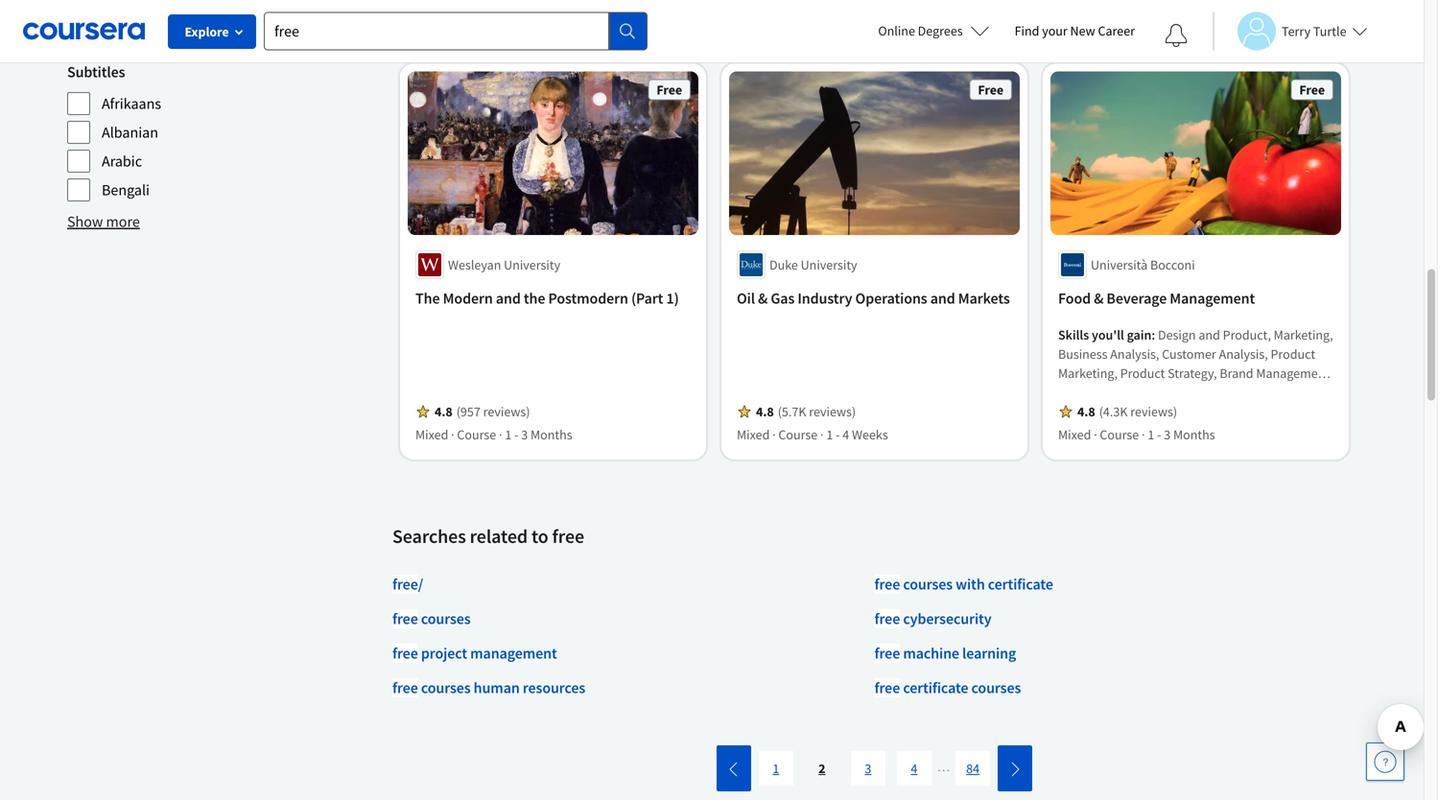 Task type: describe. For each thing, give the bounding box(es) containing it.
free courses with certificate
[[874, 574, 1053, 594]]

free for free courses with certificate
[[874, 574, 900, 594]]

free certificate courses
[[874, 678, 1021, 697]]

arabic
[[102, 151, 142, 171]]

(5.7k
[[778, 403, 806, 420]]

design
[[1158, 326, 1196, 343]]

free courses
[[392, 609, 471, 628]]

food & beverage management
[[1058, 289, 1255, 308]]

What do you want to learn? text field
[[264, 12, 609, 50]]

searches
[[392, 524, 466, 548]]

1 vertical spatial certificate
[[903, 678, 968, 697]]

2 analysis, from the left
[[1219, 345, 1268, 362]]

find your new career link
[[1005, 19, 1144, 43]]

operations inside "link"
[[855, 289, 927, 308]]

and up customer at the right
[[1199, 326, 1220, 343]]

the
[[415, 289, 440, 308]]

mixed for 4.8 (5.7k reviews)
[[737, 426, 770, 443]]

leadership
[[1154, 383, 1216, 401]]

modern
[[443, 289, 493, 308]]

free /
[[392, 574, 423, 594]]

84 link
[[956, 751, 990, 785]]

the modern and the postmodern (part 1) link
[[415, 287, 691, 310]]

0 vertical spatial management,
[[1256, 364, 1333, 382]]

4.8 (5.7k reviews)
[[756, 403, 856, 420]]

bengali
[[102, 180, 150, 199]]

searches related to free
[[392, 524, 584, 548]]

afrikaans
[[102, 94, 161, 113]]

- for 4.8 (4.3k reviews)
[[1157, 426, 1161, 443]]

free for free courses
[[392, 609, 418, 628]]

learning
[[962, 643, 1016, 663]]

the modern and the postmodern (part 1)
[[415, 289, 679, 308]]

free for free courses human resources
[[392, 678, 418, 697]]

design and product, marketing, business analysis, customer analysis, product marketing, product strategy, brand management, communication, leadership and management, sales, strategy, strategy and operations
[[1058, 326, 1333, 420]]

bocconi
[[1150, 256, 1195, 273]]

explore button
[[168, 14, 256, 49]]

3 reviews) from the left
[[1130, 403, 1177, 420]]

resources
[[523, 678, 585, 697]]

product,
[[1223, 326, 1271, 343]]

terry
[[1282, 23, 1311, 40]]

free machine
[[874, 643, 959, 663]]

0 vertical spatial certificate
[[988, 574, 1053, 594]]

previous page image
[[726, 761, 741, 777]]

(4.3k
[[1099, 403, 1128, 420]]

duke university
[[769, 256, 857, 273]]

università bocconi
[[1091, 256, 1195, 273]]

human
[[474, 678, 520, 697]]

gain
[[1127, 326, 1152, 343]]

courses for free courses
[[421, 609, 471, 628]]

4 inside page navigation navigation
[[911, 760, 917, 777]]

free for free project management
[[392, 643, 418, 663]]

1 show more from the top
[[67, 8, 140, 28]]

courses for free courses human resources
[[421, 678, 471, 697]]

mixed · course · 1 - 4 weeks
[[737, 426, 888, 443]]

2 show more button from the top
[[67, 210, 140, 233]]

4.8 for modern
[[435, 403, 452, 420]]

1 show from the top
[[67, 8, 103, 28]]

management
[[1170, 289, 1255, 308]]

free courses human resources
[[392, 678, 585, 697]]

course for 4.8 (4.3k reviews)
[[1100, 426, 1139, 443]]

free for free /
[[392, 574, 418, 594]]

sales,
[[1058, 403, 1091, 420]]

page navigation navigation
[[715, 745, 1034, 791]]

food & beverage management link
[[1058, 287, 1333, 310]]

1 vertical spatial management,
[[1243, 383, 1320, 401]]

strategy
[[1146, 403, 1192, 420]]

free for free certificate courses
[[874, 678, 900, 697]]

2 show from the top
[[67, 212, 103, 231]]

4.8 for &
[[756, 403, 774, 420]]

new
[[1070, 22, 1095, 39]]

industry
[[798, 289, 852, 308]]

1 show more button from the top
[[67, 6, 140, 29]]

wesleyan
[[448, 256, 501, 273]]

to
[[531, 524, 548, 548]]

the
[[524, 289, 545, 308]]

0 horizontal spatial 4
[[843, 426, 849, 443]]

1 inside page navigation navigation
[[773, 760, 779, 777]]

reviews) for the
[[483, 403, 530, 420]]

communication,
[[1058, 383, 1152, 401]]

subtitles
[[67, 62, 125, 81]]

machine
[[903, 643, 959, 663]]

4 link
[[897, 751, 931, 785]]

free cybersecurity
[[874, 609, 991, 628]]

2 show more from the top
[[67, 212, 140, 231]]

università
[[1091, 256, 1148, 273]]

online degrees button
[[863, 10, 1005, 52]]

brand
[[1220, 364, 1253, 382]]

3 link
[[851, 751, 885, 785]]

mixed for 4.8 (4.3k reviews)
[[1058, 426, 1091, 443]]

beverage
[[1106, 289, 1167, 308]]

1 link
[[759, 751, 793, 785]]

customer
[[1162, 345, 1216, 362]]



Task type: vqa. For each thing, say whether or not it's contained in the screenshot.
'Information' at the left
no



Task type: locate. For each thing, give the bounding box(es) containing it.
2 horizontal spatial free
[[1299, 81, 1325, 98]]

more for 2nd show more button from the bottom of the page
[[106, 8, 140, 28]]

free
[[657, 81, 682, 98], [978, 81, 1003, 98], [1299, 81, 1325, 98]]

free up free courses
[[392, 574, 418, 594]]

3 free from the left
[[1299, 81, 1325, 98]]

product down product, in the right of the page
[[1271, 345, 1315, 362]]

- for 4.8 (5.7k reviews)
[[836, 426, 840, 443]]

free for free cybersecurity
[[874, 609, 900, 628]]

analysis, down gain
[[1110, 345, 1159, 362]]

& for food
[[1094, 289, 1104, 308]]

& for oil
[[758, 289, 768, 308]]

show more button up subtitles
[[67, 6, 140, 29]]

0 horizontal spatial &
[[758, 289, 768, 308]]

None search field
[[264, 12, 648, 50]]

4.8 down communication,
[[1077, 403, 1095, 420]]

explore
[[185, 23, 229, 40]]

0 vertical spatial more
[[106, 8, 140, 28]]

markets
[[958, 289, 1010, 308]]

1 horizontal spatial marketing,
[[1274, 326, 1333, 343]]

and inside "link"
[[930, 289, 955, 308]]

1 horizontal spatial analysis,
[[1219, 345, 1268, 362]]

strategy, down communication,
[[1094, 403, 1143, 420]]

and left the
[[496, 289, 521, 308]]

1 4.8 from the left
[[435, 403, 452, 420]]

business
[[1058, 345, 1108, 362]]

weeks
[[852, 426, 888, 443]]

show more button
[[67, 6, 140, 29], [67, 210, 140, 233]]

certificate
[[988, 574, 1053, 594], [903, 678, 968, 697]]

1 horizontal spatial &
[[1094, 289, 1104, 308]]

gas
[[771, 289, 795, 308]]

show down bengali
[[67, 212, 103, 231]]

oil & gas industry operations and markets link
[[737, 287, 1012, 310]]

0 vertical spatial show
[[67, 8, 103, 28]]

1 vertical spatial 4
[[911, 760, 917, 777]]

4.8 left (957
[[435, 403, 452, 420]]

·
[[451, 3, 454, 20], [499, 3, 502, 20], [1094, 3, 1097, 20], [1142, 3, 1145, 20], [451, 426, 454, 443], [499, 426, 502, 443], [772, 426, 776, 443], [820, 426, 824, 443], [1094, 426, 1097, 443], [1142, 426, 1145, 443]]

skills
[[1058, 326, 1089, 343]]

wesleyan university
[[448, 256, 560, 273]]

terry turtle
[[1282, 23, 1346, 40]]

1)
[[666, 289, 679, 308]]

duke
[[769, 256, 798, 273]]

3 inside "link"
[[865, 760, 871, 777]]

help center image
[[1374, 750, 1397, 773]]

more down bengali
[[106, 212, 140, 231]]

related
[[470, 524, 528, 548]]

1 vertical spatial strategy,
[[1094, 403, 1143, 420]]

0 vertical spatial product
[[1271, 345, 1315, 362]]

find
[[1015, 22, 1039, 39]]

0 horizontal spatial free
[[657, 81, 682, 98]]

mixed for 4.8 (957 reviews)
[[415, 426, 448, 443]]

1 vertical spatial show more
[[67, 212, 140, 231]]

postmodern
[[548, 289, 628, 308]]

show
[[67, 8, 103, 28], [67, 212, 103, 231]]

& inside food & beverage management link
[[1094, 289, 1104, 308]]

course for 4.8 (957 reviews)
[[457, 426, 496, 443]]

0 vertical spatial marketing,
[[1274, 326, 1333, 343]]

free left machine
[[874, 643, 900, 663]]

course for 4.8 (5.7k reviews)
[[778, 426, 818, 443]]

certificate down machine
[[903, 678, 968, 697]]

albanian
[[102, 123, 158, 142]]

2 4.8 from the left
[[756, 403, 774, 420]]

coursera image
[[23, 16, 145, 46]]

1 vertical spatial marketing,
[[1058, 364, 1118, 382]]

1 horizontal spatial product
[[1271, 345, 1315, 362]]

and inside 'link'
[[496, 289, 521, 308]]

and down leadership
[[1195, 403, 1216, 420]]

university up the
[[504, 256, 560, 273]]

0 horizontal spatial analysis,
[[1110, 345, 1159, 362]]

more for first show more button from the bottom
[[106, 212, 140, 231]]

0 horizontal spatial certificate
[[903, 678, 968, 697]]

operations inside design and product, marketing, business analysis, customer analysis, product marketing, product strategy, brand management, communication, leadership and management, sales, strategy, strategy and operations
[[1219, 403, 1281, 420]]

1 horizontal spatial 4
[[911, 760, 917, 777]]

oil & gas industry operations and markets
[[737, 289, 1010, 308]]

free left 'project'
[[392, 643, 418, 663]]

0 vertical spatial operations
[[855, 289, 927, 308]]

operations down "brand" on the right of the page
[[1219, 403, 1281, 420]]

food
[[1058, 289, 1091, 308]]

terry turtle button
[[1213, 12, 1368, 50]]

operations right industry
[[855, 289, 927, 308]]

courses
[[903, 574, 953, 594], [421, 609, 471, 628], [421, 678, 471, 697], [971, 678, 1021, 697]]

find your new career
[[1015, 22, 1135, 39]]

(part
[[631, 289, 663, 308]]

0 vertical spatial 4
[[843, 426, 849, 443]]

4.8 left (5.7k
[[756, 403, 774, 420]]

1 vertical spatial show
[[67, 212, 103, 231]]

0 vertical spatial show more button
[[67, 6, 140, 29]]

1 more from the top
[[106, 8, 140, 28]]

0 horizontal spatial marketing,
[[1058, 364, 1118, 382]]

1 university from the left
[[504, 256, 560, 273]]

show more button down bengali
[[67, 210, 140, 233]]

strategy, down customer at the right
[[1168, 364, 1217, 382]]

2 horizontal spatial reviews)
[[1130, 403, 1177, 420]]

4.8
[[435, 403, 452, 420], [756, 403, 774, 420], [1077, 403, 1095, 420]]

…
[[937, 758, 950, 775]]

more up subtitles
[[106, 8, 140, 28]]

4.8 (957 reviews)
[[435, 403, 530, 420]]

free for free machine
[[874, 643, 900, 663]]

0 horizontal spatial operations
[[855, 289, 927, 308]]

free
[[552, 524, 584, 548], [392, 574, 418, 594], [874, 574, 900, 594], [392, 609, 418, 628], [874, 609, 900, 628], [392, 643, 418, 663], [874, 643, 900, 663], [392, 678, 418, 697], [874, 678, 900, 697]]

marketing, down business
[[1058, 364, 1118, 382]]

management, right "brand" on the right of the page
[[1256, 364, 1333, 382]]

1 horizontal spatial 4.8
[[756, 403, 774, 420]]

free down free /
[[392, 609, 418, 628]]

free up 'free cybersecurity'
[[874, 574, 900, 594]]

product
[[1271, 345, 1315, 362], [1120, 364, 1165, 382]]

/
[[418, 574, 423, 594]]

1 vertical spatial more
[[106, 212, 140, 231]]

show more
[[67, 8, 140, 28], [67, 212, 140, 231]]

3 4.8 from the left
[[1077, 403, 1095, 420]]

university up industry
[[801, 256, 857, 273]]

84
[[966, 760, 980, 777]]

course
[[457, 3, 496, 20], [1100, 3, 1139, 20], [457, 426, 496, 443], [778, 426, 818, 443], [1100, 426, 1139, 443]]

online
[[878, 22, 915, 39]]

:
[[1152, 326, 1155, 343]]

university
[[504, 256, 560, 273], [801, 256, 857, 273]]

courses up 'project'
[[421, 609, 471, 628]]

2 horizontal spatial 4.8
[[1077, 403, 1095, 420]]

reviews) for industry
[[809, 403, 856, 420]]

courses up 'free cybersecurity'
[[903, 574, 953, 594]]

free right to
[[552, 524, 584, 548]]

0 horizontal spatial 4.8
[[435, 403, 452, 420]]

free for markets
[[978, 81, 1003, 98]]

university for the
[[504, 256, 560, 273]]

management
[[470, 643, 557, 663]]

2 free from the left
[[978, 81, 1003, 98]]

turtle
[[1313, 23, 1346, 40]]

project
[[421, 643, 467, 663]]

1 vertical spatial show more button
[[67, 210, 140, 233]]

0 horizontal spatial university
[[504, 256, 560, 273]]

free down free machine
[[874, 678, 900, 697]]

operations
[[855, 289, 927, 308], [1219, 403, 1281, 420]]

with
[[956, 574, 985, 594]]

1 analysis, from the left
[[1110, 345, 1159, 362]]

0 horizontal spatial reviews)
[[483, 403, 530, 420]]

2 reviews) from the left
[[809, 403, 856, 420]]

online degrees
[[878, 22, 963, 39]]

show more down bengali
[[67, 212, 140, 231]]

1 horizontal spatial free
[[978, 81, 1003, 98]]

0 horizontal spatial product
[[1120, 364, 1165, 382]]

& inside oil & gas industry operations and markets "link"
[[758, 289, 768, 308]]

1 horizontal spatial certificate
[[988, 574, 1053, 594]]

and left markets
[[930, 289, 955, 308]]

university for industry
[[801, 256, 857, 273]]

3
[[521, 3, 528, 20], [1164, 3, 1171, 20], [521, 426, 528, 443], [1164, 426, 1171, 443], [865, 760, 871, 777]]

1 horizontal spatial reviews)
[[809, 403, 856, 420]]

reviews) down leadership
[[1130, 403, 1177, 420]]

1 free from the left
[[657, 81, 682, 98]]

management,
[[1256, 364, 1333, 382], [1243, 383, 1320, 401]]

& right 'food'
[[1094, 289, 1104, 308]]

cybersecurity
[[903, 609, 991, 628]]

reviews) up mixed · course · 1 - 4 weeks
[[809, 403, 856, 420]]

skills you'll gain :
[[1058, 326, 1158, 343]]

mixed
[[415, 3, 448, 20], [1058, 3, 1091, 20], [415, 426, 448, 443], [737, 426, 770, 443], [1058, 426, 1091, 443]]

free up free machine
[[874, 609, 900, 628]]

courses for free courses with certificate
[[903, 574, 953, 594]]

4 left …
[[911, 760, 917, 777]]

free project management
[[392, 643, 557, 663]]

reviews) right (957
[[483, 403, 530, 420]]

next page image
[[1007, 761, 1023, 777]]

degrees
[[918, 22, 963, 39]]

1 vertical spatial operations
[[1219, 403, 1281, 420]]

(957
[[456, 403, 480, 420]]

-
[[514, 3, 518, 20], [1157, 3, 1161, 20], [514, 426, 518, 443], [836, 426, 840, 443], [1157, 426, 1161, 443]]

mixed · course · 1 - 3 months
[[415, 3, 572, 20], [1058, 3, 1215, 20], [415, 426, 572, 443], [1058, 426, 1215, 443]]

1 & from the left
[[758, 289, 768, 308]]

1 horizontal spatial strategy,
[[1168, 364, 1217, 382]]

product down gain
[[1120, 364, 1165, 382]]

show up subtitles
[[67, 8, 103, 28]]

1 reviews) from the left
[[483, 403, 530, 420]]

oil
[[737, 289, 755, 308]]

1 vertical spatial product
[[1120, 364, 1165, 382]]

& right oil
[[758, 289, 768, 308]]

4 left weeks
[[843, 426, 849, 443]]

marketing,
[[1274, 326, 1333, 343], [1058, 364, 1118, 382]]

- for 4.8 (957 reviews)
[[514, 426, 518, 443]]

4
[[843, 426, 849, 443], [911, 760, 917, 777]]

free down free courses
[[392, 678, 418, 697]]

2 more from the top
[[106, 212, 140, 231]]

courses down learning
[[971, 678, 1021, 697]]

marketing, right product, in the right of the page
[[1274, 326, 1333, 343]]

1 horizontal spatial operations
[[1219, 403, 1281, 420]]

0 vertical spatial strategy,
[[1168, 364, 1217, 382]]

0 horizontal spatial strategy,
[[1094, 403, 1143, 420]]

management, down "brand" on the right of the page
[[1243, 383, 1320, 401]]

0 vertical spatial show more
[[67, 8, 140, 28]]

show notifications image
[[1165, 24, 1188, 47]]

free for 1)
[[657, 81, 682, 98]]

analysis, down product, in the right of the page
[[1219, 345, 1268, 362]]

and
[[496, 289, 521, 308], [930, 289, 955, 308], [1199, 326, 1220, 343], [1219, 383, 1241, 401], [1195, 403, 1216, 420]]

subtitles group
[[67, 60, 381, 202]]

show more up subtitles
[[67, 8, 140, 28]]

2 university from the left
[[801, 256, 857, 273]]

2 & from the left
[[1094, 289, 1104, 308]]

you'll
[[1092, 326, 1124, 343]]

and down "brand" on the right of the page
[[1219, 383, 1241, 401]]

career
[[1098, 22, 1135, 39]]

4.8 (4.3k reviews)
[[1077, 403, 1177, 420]]

certificate right with
[[988, 574, 1053, 594]]

your
[[1042, 22, 1067, 39]]

courses down 'project'
[[421, 678, 471, 697]]

1 horizontal spatial university
[[801, 256, 857, 273]]

months
[[530, 3, 572, 20], [1173, 3, 1215, 20], [530, 426, 572, 443], [1173, 426, 1215, 443]]



